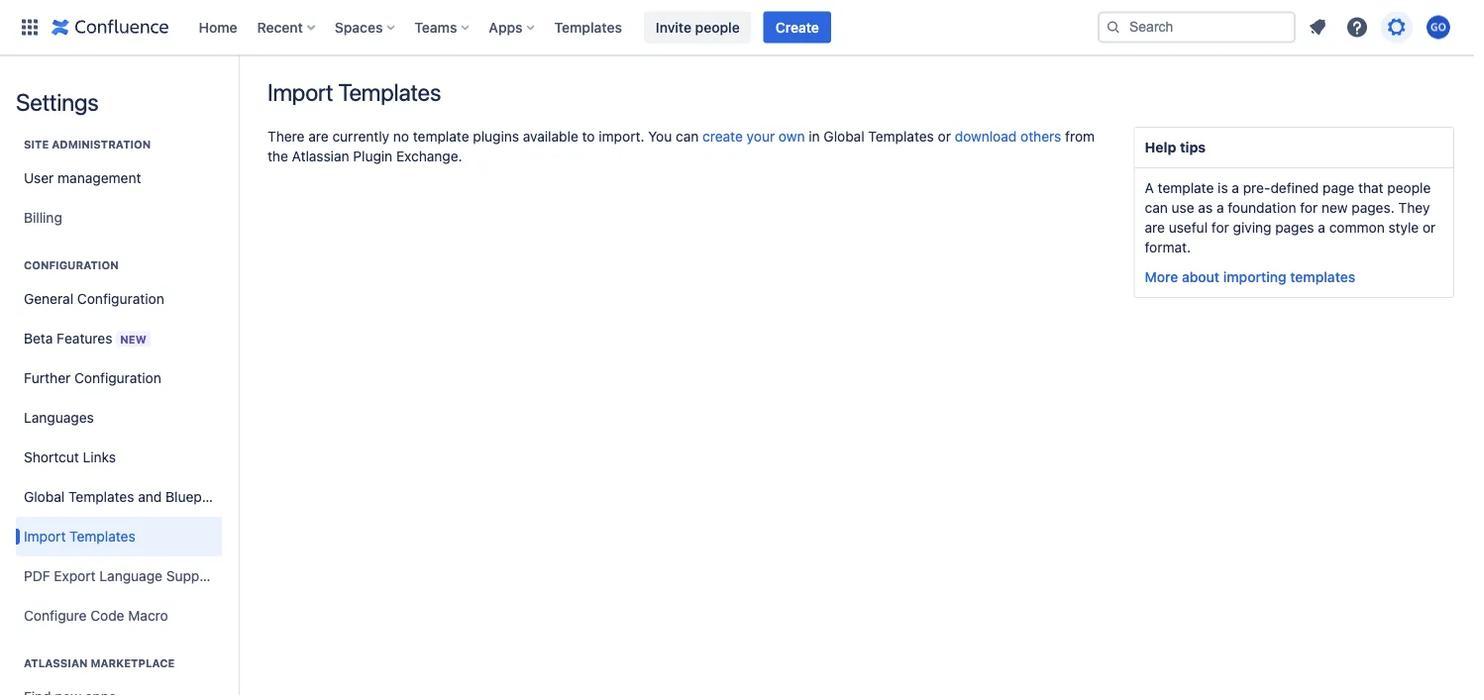 Task type: vqa. For each thing, say whether or not it's contained in the screenshot.
"Customer" within Template - Customer interview report about an hour ago • contributed by Gary Orlando
no



Task type: describe. For each thing, give the bounding box(es) containing it.
in
[[809, 128, 820, 145]]

useful
[[1169, 220, 1208, 236]]

notification icon image
[[1306, 15, 1330, 39]]

further
[[24, 370, 71, 387]]

import.
[[599, 128, 645, 145]]

home
[[199, 19, 237, 35]]

pdf export language support
[[24, 568, 218, 585]]

about
[[1182, 269, 1220, 285]]

import templates link
[[16, 517, 222, 557]]

billing link
[[16, 198, 222, 238]]

administration
[[52, 138, 151, 151]]

is
[[1218, 180, 1229, 196]]

pre-
[[1244, 180, 1271, 196]]

create
[[776, 19, 820, 35]]

appswitcher icon image
[[18, 15, 42, 39]]

invite people button
[[644, 11, 752, 43]]

configure code macro
[[24, 608, 168, 624]]

or inside a template is a pre-defined page that people can use as a foundation for new pages. they are useful for giving pages a common style or format.
[[1423, 220, 1436, 236]]

general configuration
[[24, 291, 164, 307]]

your profile and preferences image
[[1427, 15, 1451, 39]]

0 vertical spatial for
[[1301, 200, 1318, 216]]

user management link
[[16, 159, 222, 198]]

people inside button
[[695, 19, 740, 35]]

more
[[1145, 269, 1179, 285]]

create your own link
[[703, 128, 805, 145]]

code
[[90, 608, 124, 624]]

common
[[1330, 220, 1385, 236]]

invite
[[656, 19, 692, 35]]

collapse sidebar image
[[216, 65, 260, 105]]

new
[[120, 333, 147, 346]]

create
[[703, 128, 743, 145]]

help tips
[[1145, 139, 1206, 156]]

can inside a template is a pre-defined page that people can use as a foundation for new pages. they are useful for giving pages a common style or format.
[[1145, 200, 1168, 216]]

shortcut links link
[[16, 438, 222, 478]]

user
[[24, 170, 54, 186]]

there are currently no template plugins available to import. you can create your own in global templates or download others
[[268, 128, 1062, 145]]

templates link
[[549, 11, 628, 43]]

people inside a template is a pre-defined page that people can use as a foundation for new pages. they are useful for giving pages a common style or format.
[[1388, 180, 1432, 196]]

2 vertical spatial a
[[1319, 220, 1326, 236]]

teams
[[415, 19, 457, 35]]

help icon image
[[1346, 15, 1370, 39]]

importing
[[1224, 269, 1287, 285]]

atlassian inside group
[[24, 658, 88, 670]]

spaces
[[335, 19, 383, 35]]

shortcut
[[24, 449, 79, 466]]

languages
[[24, 410, 94, 426]]

pdf
[[24, 568, 50, 585]]

apps
[[489, 19, 523, 35]]

site administration group
[[16, 117, 222, 244]]

from
[[1066, 128, 1095, 145]]

exchange.
[[396, 148, 462, 165]]

are inside a template is a pre-defined page that people can use as a foundation for new pages. they are useful for giving pages a common style or format.
[[1145, 220, 1166, 236]]

settings icon image
[[1386, 15, 1409, 39]]

more about importing templates
[[1145, 269, 1356, 285]]

export
[[54, 568, 96, 585]]

style
[[1389, 220, 1420, 236]]

general configuration link
[[16, 279, 222, 319]]

templates left download
[[869, 128, 935, 145]]

configuration for further
[[74, 370, 161, 387]]

from the atlassian plugin exchange.
[[268, 128, 1095, 165]]

currently
[[332, 128, 390, 145]]

search image
[[1106, 19, 1122, 35]]

teams button
[[409, 11, 477, 43]]

configure
[[24, 608, 87, 624]]

templates up pdf export language support link
[[70, 529, 135, 545]]

further configuration link
[[16, 359, 222, 398]]

apps button
[[483, 11, 543, 43]]

global inside configuration group
[[24, 489, 65, 505]]

own
[[779, 128, 805, 145]]

templates
[[1291, 269, 1356, 285]]

more about importing templates button
[[1145, 268, 1356, 287]]

and
[[138, 489, 162, 505]]

your
[[747, 128, 775, 145]]

general
[[24, 291, 74, 307]]

atlassian marketplace
[[24, 658, 175, 670]]

templates down links
[[68, 489, 134, 505]]

home link
[[193, 11, 243, 43]]

to
[[582, 128, 595, 145]]

beta
[[24, 330, 53, 346]]

defined
[[1271, 180, 1319, 196]]

page
[[1323, 180, 1355, 196]]

language
[[99, 568, 162, 585]]



Task type: locate. For each thing, give the bounding box(es) containing it.
1 vertical spatial a
[[1217, 200, 1225, 216]]

links
[[83, 449, 116, 466]]

recent button
[[251, 11, 323, 43]]

0 horizontal spatial people
[[695, 19, 740, 35]]

1 vertical spatial template
[[1158, 180, 1214, 196]]

atlassian down configure
[[24, 658, 88, 670]]

that
[[1359, 180, 1384, 196]]

site administration
[[24, 138, 151, 151]]

1 horizontal spatial or
[[1423, 220, 1436, 236]]

beta features new
[[24, 330, 147, 346]]

import inside configuration group
[[24, 529, 66, 545]]

templates up no
[[338, 78, 441, 106]]

0 vertical spatial a
[[1232, 180, 1240, 196]]

download others link
[[955, 128, 1062, 145]]

atlassian marketplace group
[[16, 636, 222, 697]]

are right there
[[309, 128, 329, 145]]

import
[[268, 78, 333, 106], [24, 529, 66, 545]]

global down shortcut
[[24, 489, 65, 505]]

0 vertical spatial import
[[268, 78, 333, 106]]

atlassian inside from the atlassian plugin exchange.
[[292, 148, 349, 165]]

are up format.
[[1145, 220, 1166, 236]]

the
[[268, 148, 288, 165]]

template
[[413, 128, 469, 145], [1158, 180, 1214, 196]]

global templates and blueprints
[[24, 489, 230, 505]]

atlassian down there
[[292, 148, 349, 165]]

0 vertical spatial atlassian
[[292, 148, 349, 165]]

pages.
[[1352, 200, 1395, 216]]

tips
[[1180, 139, 1206, 156]]

1 horizontal spatial are
[[1145, 220, 1166, 236]]

import templates inside configuration group
[[24, 529, 135, 545]]

template up use
[[1158, 180, 1214, 196]]

people up they at the top right of the page
[[1388, 180, 1432, 196]]

1 horizontal spatial import templates
[[268, 78, 441, 106]]

configuration up general
[[24, 259, 119, 272]]

a down new
[[1319, 220, 1326, 236]]

configuration up 'languages' link
[[74, 370, 161, 387]]

as
[[1199, 200, 1213, 216]]

for up pages
[[1301, 200, 1318, 216]]

can down a
[[1145, 200, 1168, 216]]

global element
[[12, 0, 1094, 55]]

global templates and blueprints link
[[16, 478, 230, 517]]

for down as
[[1212, 220, 1230, 236]]

confluence image
[[52, 15, 169, 39], [52, 15, 169, 39]]

0 horizontal spatial template
[[413, 128, 469, 145]]

templates inside global element
[[555, 19, 622, 35]]

1 horizontal spatial atlassian
[[292, 148, 349, 165]]

1 vertical spatial import templates
[[24, 529, 135, 545]]

0 vertical spatial configuration
[[24, 259, 119, 272]]

Search field
[[1098, 11, 1296, 43]]

blueprints
[[166, 489, 230, 505]]

0 horizontal spatial import templates
[[24, 529, 135, 545]]

can right you
[[676, 128, 699, 145]]

template inside a template is a pre-defined page that people can use as a foundation for new pages. they are useful for giving pages a common style or format.
[[1158, 180, 1214, 196]]

settings
[[16, 88, 99, 116]]

new
[[1322, 200, 1348, 216]]

1 vertical spatial global
[[24, 489, 65, 505]]

configuration
[[24, 259, 119, 272], [77, 291, 164, 307], [74, 370, 161, 387]]

1 vertical spatial import
[[24, 529, 66, 545]]

or left download
[[938, 128, 951, 145]]

0 horizontal spatial import
[[24, 529, 66, 545]]

languages link
[[16, 398, 222, 438]]

recent
[[257, 19, 303, 35]]

configuration group
[[16, 238, 230, 642]]

plugins
[[473, 128, 519, 145]]

global right 'in'
[[824, 128, 865, 145]]

1 vertical spatial are
[[1145, 220, 1166, 236]]

user management
[[24, 170, 141, 186]]

or down they at the top right of the page
[[1423, 220, 1436, 236]]

format.
[[1145, 239, 1191, 256]]

template up exchange.
[[413, 128, 469, 145]]

0 vertical spatial are
[[309, 128, 329, 145]]

can
[[676, 128, 699, 145], [1145, 200, 1168, 216]]

0 vertical spatial global
[[824, 128, 865, 145]]

a
[[1232, 180, 1240, 196], [1217, 200, 1225, 216], [1319, 220, 1326, 236]]

create link
[[764, 11, 831, 43]]

marketplace
[[91, 658, 175, 670]]

1 vertical spatial configuration
[[77, 291, 164, 307]]

0 horizontal spatial atlassian
[[24, 658, 88, 670]]

1 horizontal spatial a
[[1232, 180, 1240, 196]]

a
[[1145, 180, 1154, 196]]

available
[[523, 128, 579, 145]]

import templates up export
[[24, 529, 135, 545]]

0 horizontal spatial a
[[1217, 200, 1225, 216]]

people right invite
[[695, 19, 740, 35]]

1 horizontal spatial import
[[268, 78, 333, 106]]

import up there
[[268, 78, 333, 106]]

0 horizontal spatial or
[[938, 128, 951, 145]]

there
[[268, 128, 305, 145]]

0 horizontal spatial for
[[1212, 220, 1230, 236]]

1 vertical spatial can
[[1145, 200, 1168, 216]]

download
[[955, 128, 1017, 145]]

no
[[393, 128, 409, 145]]

1 horizontal spatial template
[[1158, 180, 1214, 196]]

they
[[1399, 200, 1431, 216]]

1 vertical spatial people
[[1388, 180, 1432, 196]]

macro
[[128, 608, 168, 624]]

global
[[824, 128, 865, 145], [24, 489, 65, 505]]

banner
[[0, 0, 1475, 56]]

configuration for general
[[77, 291, 164, 307]]

are
[[309, 128, 329, 145], [1145, 220, 1166, 236]]

use
[[1172, 200, 1195, 216]]

a right as
[[1217, 200, 1225, 216]]

0 vertical spatial import templates
[[268, 78, 441, 106]]

giving
[[1234, 220, 1272, 236]]

for
[[1301, 200, 1318, 216], [1212, 220, 1230, 236]]

features
[[57, 330, 112, 346]]

configure code macro link
[[16, 597, 222, 636]]

0 horizontal spatial global
[[24, 489, 65, 505]]

or
[[938, 128, 951, 145], [1423, 220, 1436, 236]]

spaces button
[[329, 11, 403, 43]]

2 vertical spatial configuration
[[74, 370, 161, 387]]

shortcut links
[[24, 449, 116, 466]]

0 vertical spatial template
[[413, 128, 469, 145]]

1 vertical spatial atlassian
[[24, 658, 88, 670]]

0 vertical spatial can
[[676, 128, 699, 145]]

a right is
[[1232, 180, 1240, 196]]

invite people
[[656, 19, 740, 35]]

1 horizontal spatial can
[[1145, 200, 1168, 216]]

0 vertical spatial people
[[695, 19, 740, 35]]

pages
[[1276, 220, 1315, 236]]

templates
[[555, 19, 622, 35], [338, 78, 441, 106], [869, 128, 935, 145], [68, 489, 134, 505], [70, 529, 135, 545]]

billing
[[24, 210, 62, 226]]

further configuration
[[24, 370, 161, 387]]

0 horizontal spatial are
[[309, 128, 329, 145]]

import templates
[[268, 78, 441, 106], [24, 529, 135, 545]]

help
[[1145, 139, 1177, 156]]

import templates up the 'currently'
[[268, 78, 441, 106]]

1 horizontal spatial people
[[1388, 180, 1432, 196]]

import up pdf
[[24, 529, 66, 545]]

0 horizontal spatial can
[[676, 128, 699, 145]]

configuration up new
[[77, 291, 164, 307]]

atlassian
[[292, 148, 349, 165], [24, 658, 88, 670]]

site
[[24, 138, 49, 151]]

templates right apps popup button
[[555, 19, 622, 35]]

0 vertical spatial or
[[938, 128, 951, 145]]

1 horizontal spatial global
[[824, 128, 865, 145]]

2 horizontal spatial a
[[1319, 220, 1326, 236]]

pdf export language support link
[[16, 557, 222, 597]]

1 vertical spatial for
[[1212, 220, 1230, 236]]

1 horizontal spatial for
[[1301, 200, 1318, 216]]

banner containing home
[[0, 0, 1475, 56]]

management
[[58, 170, 141, 186]]

1 vertical spatial or
[[1423, 220, 1436, 236]]

support
[[166, 568, 218, 585]]

people
[[695, 19, 740, 35], [1388, 180, 1432, 196]]

plugin
[[353, 148, 393, 165]]

a template is a pre-defined page that people can use as a foundation for new pages. they are useful for giving pages a common style or format.
[[1145, 180, 1436, 256]]



